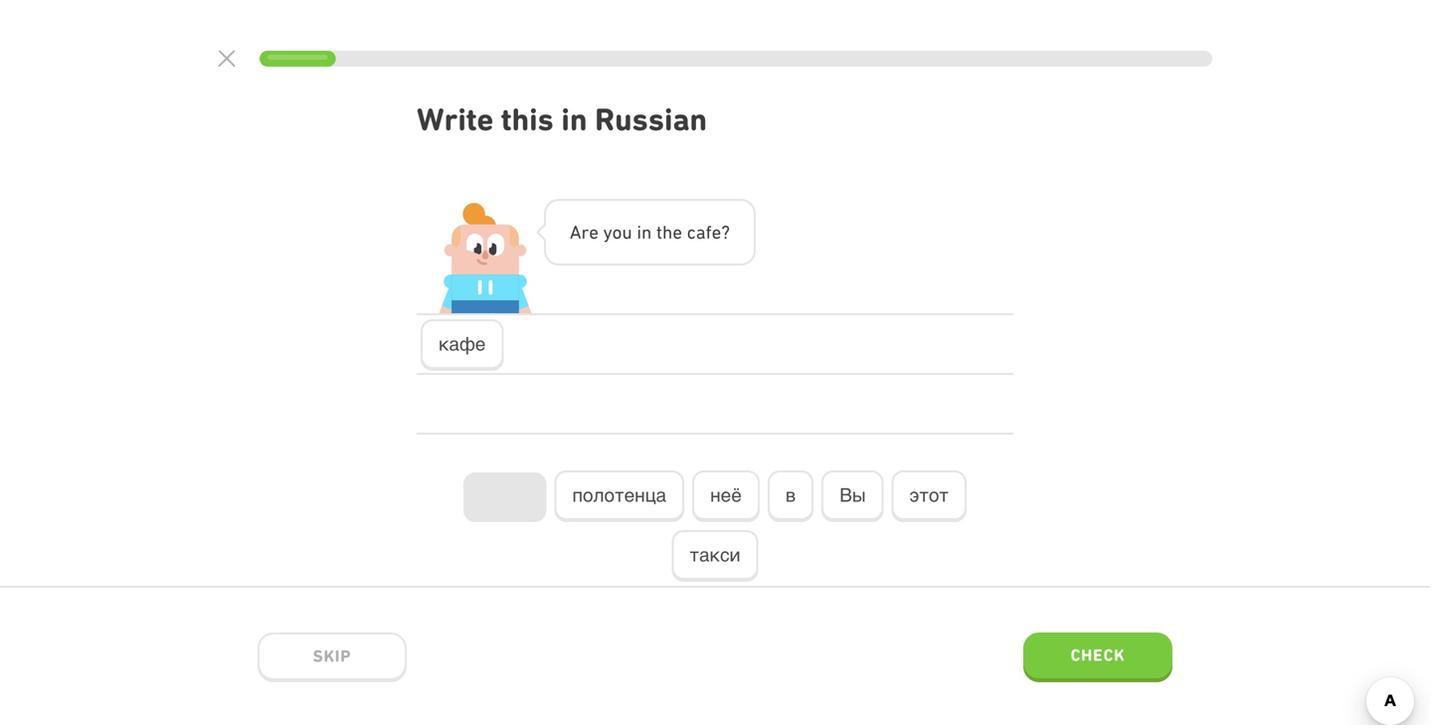 Task type: locate. For each thing, give the bounding box(es) containing it.
russian
[[595, 101, 707, 138]]

такси button
[[672, 530, 758, 582]]

write
[[417, 101, 494, 138]]

кафе button
[[421, 319, 504, 371]]

c a f e ?
[[687, 221, 730, 243]]

y
[[603, 221, 612, 243]]

в
[[786, 484, 796, 506]]

3 e from the left
[[712, 221, 721, 243]]

e left c
[[673, 221, 682, 243]]

e
[[589, 221, 599, 243], [673, 221, 682, 243], [712, 221, 721, 243]]

полотенца
[[572, 484, 667, 506]]

0 horizontal spatial e
[[589, 221, 599, 243]]

e left y
[[589, 221, 599, 243]]

n
[[642, 221, 652, 243]]

?
[[721, 221, 730, 243]]

2 horizontal spatial e
[[712, 221, 721, 243]]

a
[[696, 221, 706, 243]]

кафе
[[439, 333, 486, 355]]

progress bar
[[260, 51, 1212, 67]]

e right a
[[712, 221, 721, 243]]

этот button
[[892, 471, 967, 522]]

y o u
[[603, 221, 632, 243]]

в button
[[768, 471, 814, 522]]

check button
[[1023, 633, 1173, 682]]

t
[[656, 221, 662, 243]]

1 e from the left
[[589, 221, 599, 243]]

этот
[[910, 484, 949, 506]]

2 e from the left
[[673, 221, 682, 243]]

check
[[1071, 645, 1125, 665]]

1 horizontal spatial e
[[673, 221, 682, 243]]



Task type: describe. For each thing, give the bounding box(es) containing it.
f
[[706, 221, 712, 243]]

c
[[687, 221, 696, 243]]

write this in russian
[[417, 101, 707, 138]]

skip
[[313, 646, 351, 666]]

h
[[662, 221, 673, 243]]

this
[[501, 101, 554, 138]]

o
[[612, 221, 622, 243]]

i n t h e
[[637, 221, 682, 243]]

a r e
[[570, 221, 599, 243]]

неё
[[710, 484, 742, 506]]

такси
[[690, 544, 741, 566]]

вы
[[840, 484, 866, 506]]

вы button
[[822, 471, 884, 522]]

неё button
[[692, 471, 760, 522]]

in
[[561, 101, 587, 138]]

r
[[581, 221, 589, 243]]

skip button
[[258, 633, 407, 682]]

i
[[637, 221, 642, 243]]

полотенца button
[[554, 471, 684, 522]]

a
[[570, 221, 581, 243]]

u
[[622, 221, 632, 243]]



Task type: vqa. For each thing, say whether or not it's contained in the screenshot.
e
yes



